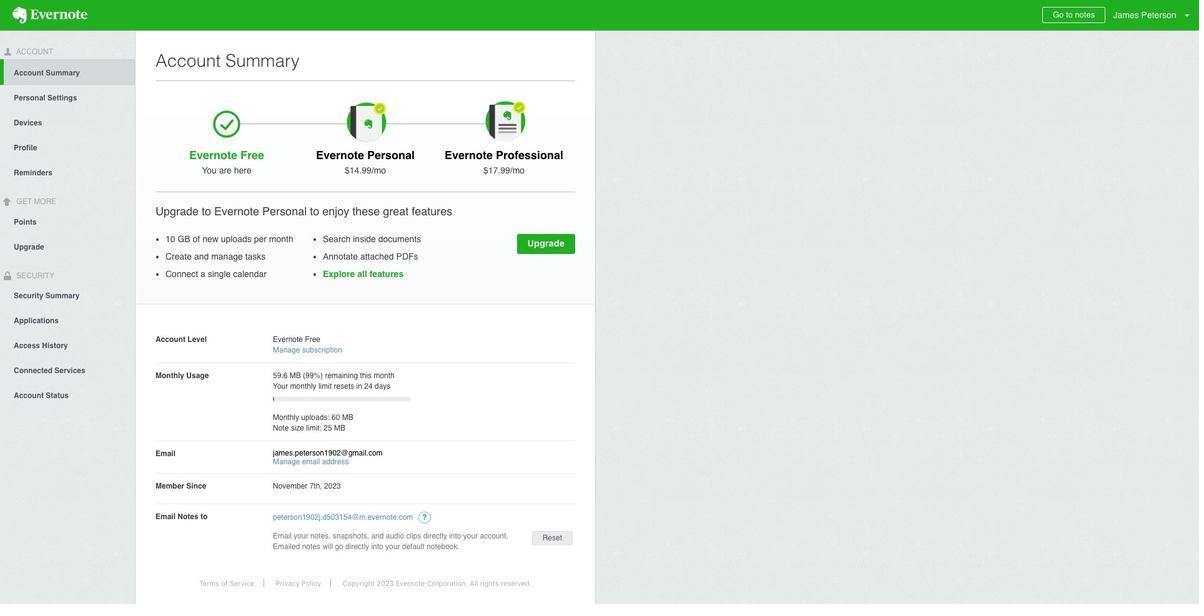 Task type: describe. For each thing, give the bounding box(es) containing it.
security for security
[[14, 272, 54, 280]]

enjoy
[[323, 205, 349, 218]]

$17.99/
[[484, 166, 513, 176]]

more
[[34, 197, 56, 206]]

default
[[402, 543, 425, 552]]

email
[[302, 458, 320, 467]]

inside
[[353, 234, 376, 244]]

reserved.
[[501, 580, 532, 588]]

to inside "go to notes" link
[[1067, 10, 1073, 19]]

go to notes link
[[1043, 7, 1106, 23]]

copyright 2023 evernote corporation. all rights reserved.
[[343, 580, 532, 588]]

status
[[46, 392, 69, 401]]

pdfs
[[397, 252, 418, 262]]

1 horizontal spatial 2023
[[377, 580, 394, 588]]

privacy policy
[[276, 580, 321, 588]]

60
[[332, 414, 340, 422]]

are
[[219, 166, 232, 176]]

account summary inside account summary link
[[14, 69, 80, 77]]

james.peterson1902@gmail.com
[[273, 449, 383, 458]]

corporation.
[[427, 580, 468, 588]]

mo for professional
[[513, 166, 525, 176]]

audio
[[386, 532, 404, 541]]

1 horizontal spatial of
[[221, 580, 228, 588]]

1 vertical spatial into
[[371, 543, 384, 552]]

to right notes
[[201, 513, 208, 522]]

monthly usage
[[156, 372, 209, 381]]

peterson1902j.d503154@m.evernote.com
[[273, 514, 413, 522]]

access history link
[[0, 333, 135, 358]]

annotate attached pdfs
[[323, 252, 418, 262]]

applications link
[[0, 308, 135, 333]]

and inside email your notes, snapshots, and audio clips directly into your account. emailed notes will go directly into your default notebook.
[[371, 532, 384, 541]]

evernote for evernote professional $17.99/ mo
[[445, 149, 493, 162]]

security for security summary
[[14, 292, 43, 301]]

go to notes
[[1054, 10, 1096, 19]]

profile link
[[0, 135, 135, 160]]

create
[[166, 252, 192, 262]]

mb inside 59.6 mb (99%) remaining this month your monthly limit resets in 24 days
[[290, 372, 301, 381]]

email for email
[[156, 450, 176, 459]]

james peterson
[[1114, 10, 1177, 20]]

account summary link
[[4, 59, 135, 85]]

manage inside the 'james.peterson1902@gmail.com manage email address'
[[273, 458, 300, 467]]

evernote for evernote free manage subscription
[[273, 336, 303, 344]]

2 horizontal spatial upgrade
[[528, 238, 565, 248]]

personal settings
[[14, 94, 77, 102]]

10
[[166, 234, 175, 244]]

services
[[55, 367, 85, 376]]

manage subscription link
[[273, 346, 342, 355]]

professional
[[496, 149, 564, 162]]

november 7th, 2023
[[273, 482, 341, 491]]

create and manage tasks
[[166, 252, 266, 262]]

in
[[357, 382, 362, 391]]

account status
[[14, 392, 69, 401]]

here
[[234, 166, 252, 176]]

connected services
[[14, 367, 85, 376]]

monthly for monthly uploads: 60 mb note size limit: 25 mb
[[273, 414, 299, 422]]

connect
[[166, 269, 198, 279]]

evernote personal $14.99/ mo
[[316, 149, 415, 176]]

0 vertical spatial into
[[449, 532, 462, 541]]

rights
[[480, 580, 499, 588]]

manage
[[211, 252, 243, 262]]

1 horizontal spatial notes
[[1076, 10, 1096, 19]]

email for email notes to
[[156, 513, 176, 522]]

devices link
[[0, 110, 135, 135]]

security summary
[[14, 292, 80, 301]]

uploads:
[[301, 414, 330, 422]]

devices
[[14, 119, 42, 127]]

1 horizontal spatial upgrade
[[156, 205, 199, 218]]

note
[[273, 424, 289, 433]]

terms
[[199, 580, 219, 588]]

access
[[14, 342, 40, 351]]

peterson1902j.d503154@m.evernote.com link
[[273, 514, 413, 522]]

email your notes, snapshots, and audio clips directly into your account. emailed notes will go directly into your default notebook.
[[273, 532, 509, 552]]

single
[[208, 269, 231, 279]]

evernote for evernote personal $14.99/ mo
[[316, 149, 364, 162]]

uploads
[[221, 234, 252, 244]]

notes inside email your notes, snapshots, and audio clips directly into your account. emailed notes will go directly into your default notebook.
[[302, 543, 321, 552]]

since
[[186, 482, 206, 491]]

connected
[[14, 367, 53, 376]]

service
[[230, 580, 254, 588]]

summary for account summary link at the left
[[46, 69, 80, 77]]

terms of service link
[[190, 580, 264, 588]]

settings
[[48, 94, 77, 102]]

2 vertical spatial mb
[[334, 424, 346, 433]]

get more
[[14, 197, 56, 206]]

1 horizontal spatial account summary
[[156, 51, 300, 71]]

0 horizontal spatial features
[[370, 269, 404, 279]]

go
[[1054, 10, 1064, 19]]

free for evernote free you are here
[[241, 149, 264, 162]]

member since
[[156, 482, 206, 491]]

account status link
[[0, 383, 135, 408]]

2 horizontal spatial your
[[464, 532, 478, 541]]

go
[[335, 543, 344, 552]]

history
[[42, 342, 68, 351]]

manage email address link
[[273, 458, 349, 467]]



Task type: locate. For each thing, give the bounding box(es) containing it.
to right go
[[1067, 10, 1073, 19]]

0 horizontal spatial mo
[[374, 166, 386, 176]]

0 vertical spatial 2023
[[324, 482, 341, 491]]

0 horizontal spatial personal
[[14, 94, 45, 102]]

this
[[360, 372, 372, 381]]

0 horizontal spatial month
[[269, 234, 294, 244]]

mo for personal
[[374, 166, 386, 176]]

manage up "59.6"
[[273, 346, 300, 355]]

of
[[193, 234, 200, 244], [221, 580, 228, 588]]

2023 right 7th,
[[324, 482, 341, 491]]

these
[[353, 205, 380, 218]]

1 vertical spatial of
[[221, 580, 228, 588]]

1 vertical spatial notes
[[302, 543, 321, 552]]

1 vertical spatial security
[[14, 292, 43, 301]]

evernote up uploads
[[214, 205, 259, 218]]

evernote image
[[0, 7, 100, 24]]

1 horizontal spatial month
[[374, 372, 395, 381]]

evernote for evernote free you are here
[[189, 149, 237, 162]]

evernote inside evernote free you are here
[[189, 149, 237, 162]]

all
[[470, 580, 478, 588]]

explore all features link
[[323, 269, 404, 279]]

gb
[[178, 234, 190, 244]]

directly
[[424, 532, 447, 541], [346, 543, 369, 552]]

1 horizontal spatial mo
[[513, 166, 525, 176]]

will
[[323, 543, 333, 552]]

get
[[16, 197, 32, 206]]

0 vertical spatial email
[[156, 450, 176, 459]]

1 horizontal spatial your
[[386, 543, 400, 552]]

0 horizontal spatial account summary
[[14, 69, 80, 77]]

access history
[[14, 342, 68, 351]]

free up manage subscription link
[[305, 336, 321, 344]]

1 vertical spatial mb
[[342, 414, 354, 422]]

privacy policy link
[[266, 580, 331, 588]]

security inside "link"
[[14, 292, 43, 301]]

0 horizontal spatial into
[[371, 543, 384, 552]]

None submit
[[532, 532, 573, 546]]

into up notebook.
[[449, 532, 462, 541]]

email up the member
[[156, 450, 176, 459]]

month up days
[[374, 372, 395, 381]]

free for evernote free manage subscription
[[305, 336, 321, 344]]

10 gb of new uploads per month
[[166, 234, 294, 244]]

0 horizontal spatial notes
[[302, 543, 321, 552]]

of right terms
[[221, 580, 228, 588]]

mb right the 60
[[342, 414, 354, 422]]

and left audio at the bottom left of page
[[371, 532, 384, 541]]

notebook.
[[427, 543, 460, 552]]

1 horizontal spatial personal
[[263, 205, 307, 218]]

email inside email your notes, snapshots, and audio clips directly into your account. emailed notes will go directly into your default notebook.
[[273, 532, 292, 541]]

upgrade
[[156, 205, 199, 218], [528, 238, 565, 248], [14, 243, 44, 252]]

1 horizontal spatial free
[[305, 336, 321, 344]]

0 vertical spatial notes
[[1076, 10, 1096, 19]]

(99%)
[[303, 372, 323, 381]]

new
[[203, 234, 219, 244]]

address
[[322, 458, 349, 467]]

james
[[1114, 10, 1140, 20]]

evernote free you are here
[[189, 149, 264, 176]]

applications
[[14, 317, 59, 326]]

personal up $14.99/ at the top of the page
[[367, 149, 415, 162]]

1 horizontal spatial monthly
[[273, 414, 299, 422]]

1 vertical spatial manage
[[273, 458, 300, 467]]

2 vertical spatial email
[[273, 532, 292, 541]]

to left enjoy on the left of the page
[[310, 205, 319, 218]]

manage left email
[[273, 458, 300, 467]]

profile
[[14, 144, 37, 152]]

2 mo from the left
[[513, 166, 525, 176]]

2 horizontal spatial personal
[[367, 149, 415, 162]]

directly down snapshots,
[[346, 543, 369, 552]]

evernote up manage subscription link
[[273, 336, 303, 344]]

privacy
[[276, 580, 300, 588]]

2 vertical spatial personal
[[263, 205, 307, 218]]

security up applications
[[14, 292, 43, 301]]

0 horizontal spatial of
[[193, 234, 200, 244]]

peterson
[[1142, 10, 1177, 20]]

free up here
[[241, 149, 264, 162]]

0 horizontal spatial and
[[194, 252, 209, 262]]

0 vertical spatial of
[[193, 234, 200, 244]]

copyright
[[343, 580, 375, 588]]

per
[[254, 234, 267, 244]]

connected services link
[[0, 358, 135, 383]]

0 vertical spatial features
[[412, 205, 453, 218]]

email for email your notes, snapshots, and audio clips directly into your account. emailed notes will go directly into your default notebook.
[[273, 532, 292, 541]]

2 manage from the top
[[273, 458, 300, 467]]

1 horizontal spatial and
[[371, 532, 384, 541]]

your up the emailed
[[294, 532, 309, 541]]

explore all features
[[323, 269, 404, 279]]

mo up these
[[374, 166, 386, 176]]

connect a single calendar
[[166, 269, 267, 279]]

remaining
[[325, 372, 358, 381]]

1 upgrade link from the left
[[517, 234, 576, 254]]

email left notes
[[156, 513, 176, 522]]

security up security summary
[[14, 272, 54, 280]]

25
[[324, 424, 332, 433]]

evernote up $14.99/ at the top of the page
[[316, 149, 364, 162]]

notes,
[[311, 532, 331, 541]]

evernote up $17.99/
[[445, 149, 493, 162]]

month
[[269, 234, 294, 244], [374, 372, 395, 381]]

monthly inside monthly uploads: 60 mb note size limit: 25 mb
[[273, 414, 299, 422]]

search
[[323, 234, 351, 244]]

security summary link
[[0, 283, 135, 308]]

0 vertical spatial month
[[269, 234, 294, 244]]

7th,
[[310, 482, 322, 491]]

security
[[14, 272, 54, 280], [14, 292, 43, 301]]

all
[[358, 269, 367, 279]]

and up a
[[194, 252, 209, 262]]

snapshots,
[[333, 532, 369, 541]]

your left account.
[[464, 532, 478, 541]]

mo inside evernote personal $14.99/ mo
[[374, 166, 386, 176]]

email
[[156, 450, 176, 459], [156, 513, 176, 522], [273, 532, 292, 541]]

0 vertical spatial personal
[[14, 94, 45, 102]]

great
[[383, 205, 409, 218]]

directly up notebook.
[[424, 532, 447, 541]]

subscription
[[302, 346, 342, 355]]

0 vertical spatial mb
[[290, 372, 301, 381]]

1 vertical spatial features
[[370, 269, 404, 279]]

1 horizontal spatial into
[[449, 532, 462, 541]]

limit:
[[306, 424, 322, 433]]

month inside 59.6 mb (99%) remaining this month your monthly limit resets in 24 days
[[374, 372, 395, 381]]

1 vertical spatial and
[[371, 532, 384, 541]]

monthly
[[290, 382, 317, 391]]

1 vertical spatial monthly
[[273, 414, 299, 422]]

explore
[[323, 269, 355, 279]]

0 horizontal spatial 2023
[[324, 482, 341, 491]]

james.peterson1902@gmail.com manage email address
[[273, 449, 383, 467]]

november
[[273, 482, 308, 491]]

24
[[365, 382, 373, 391]]

evernote link
[[0, 0, 100, 31]]

0 horizontal spatial upgrade link
[[0, 234, 135, 259]]

points
[[14, 218, 37, 227]]

policy
[[302, 580, 321, 588]]

1 manage from the top
[[273, 346, 300, 355]]

monthly up note
[[273, 414, 299, 422]]

clips
[[407, 532, 422, 541]]

manage inside the evernote free manage subscription
[[273, 346, 300, 355]]

resets
[[334, 382, 355, 391]]

summary for security summary "link"
[[45, 292, 80, 301]]

evernote inside evernote personal $14.99/ mo
[[316, 149, 364, 162]]

personal up per
[[263, 205, 307, 218]]

your
[[294, 532, 309, 541], [464, 532, 478, 541], [386, 543, 400, 552]]

limit
[[319, 382, 332, 391]]

notes
[[1076, 10, 1096, 19], [302, 543, 321, 552]]

monthly for monthly usage
[[156, 372, 184, 381]]

1 vertical spatial free
[[305, 336, 321, 344]]

evernote down default
[[396, 580, 425, 588]]

2 upgrade link from the left
[[0, 234, 135, 259]]

1 horizontal spatial upgrade link
[[517, 234, 576, 254]]

you
[[202, 166, 217, 176]]

0 vertical spatial free
[[241, 149, 264, 162]]

documents
[[379, 234, 421, 244]]

account summary
[[156, 51, 300, 71], [14, 69, 80, 77]]

evernote inside the evernote free manage subscription
[[273, 336, 303, 344]]

mb up monthly
[[290, 372, 301, 381]]

0 horizontal spatial your
[[294, 532, 309, 541]]

summary inside "link"
[[45, 292, 80, 301]]

0 vertical spatial monthly
[[156, 372, 184, 381]]

evernote inside evernote professional $17.99/ mo
[[445, 149, 493, 162]]

month right per
[[269, 234, 294, 244]]

1 vertical spatial 2023
[[377, 580, 394, 588]]

evernote up you
[[189, 149, 237, 162]]

mb down the 60
[[334, 424, 346, 433]]

features right great
[[412, 205, 453, 218]]

days
[[375, 382, 391, 391]]

0 horizontal spatial monthly
[[156, 372, 184, 381]]

james peterson link
[[1111, 0, 1200, 31]]

0 horizontal spatial upgrade
[[14, 243, 44, 252]]

your down audio at the bottom left of page
[[386, 543, 400, 552]]

0 vertical spatial and
[[194, 252, 209, 262]]

0 vertical spatial manage
[[273, 346, 300, 355]]

0 horizontal spatial free
[[241, 149, 264, 162]]

0 vertical spatial directly
[[424, 532, 447, 541]]

1 horizontal spatial features
[[412, 205, 453, 218]]

1 vertical spatial personal
[[367, 149, 415, 162]]

features down attached
[[370, 269, 404, 279]]

account
[[14, 47, 53, 56], [156, 51, 221, 71], [14, 69, 44, 77], [156, 336, 186, 344], [14, 392, 44, 401]]

notes right go
[[1076, 10, 1096, 19]]

free inside evernote free you are here
[[241, 149, 264, 162]]

of right gb
[[193, 234, 200, 244]]

free inside the evernote free manage subscription
[[305, 336, 321, 344]]

0 vertical spatial security
[[14, 272, 54, 280]]

1 vertical spatial directly
[[346, 543, 369, 552]]

personal up devices
[[14, 94, 45, 102]]

mo
[[374, 166, 386, 176], [513, 166, 525, 176]]

search inside documents
[[323, 234, 421, 244]]

1 vertical spatial month
[[374, 372, 395, 381]]

notes down notes,
[[302, 543, 321, 552]]

calendar
[[233, 269, 267, 279]]

1 mo from the left
[[374, 166, 386, 176]]

to
[[1067, 10, 1073, 19], [202, 205, 211, 218], [310, 205, 319, 218], [201, 513, 208, 522]]

and
[[194, 252, 209, 262], [371, 532, 384, 541]]

monthly left usage
[[156, 372, 184, 381]]

level
[[188, 336, 207, 344]]

1 vertical spatial email
[[156, 513, 176, 522]]

0 horizontal spatial directly
[[346, 543, 369, 552]]

into left default
[[371, 543, 384, 552]]

mo down professional
[[513, 166, 525, 176]]

2023 right the copyright at the bottom left of the page
[[377, 580, 394, 588]]

monthly uploads: 60 mb note size limit: 25 mb
[[273, 414, 354, 433]]

personal inside evernote personal $14.99/ mo
[[367, 149, 415, 162]]

size
[[291, 424, 304, 433]]

to up new
[[202, 205, 211, 218]]

free
[[241, 149, 264, 162], [305, 336, 321, 344]]

account level
[[156, 336, 207, 344]]

tasks
[[245, 252, 266, 262]]

mo inside evernote professional $17.99/ mo
[[513, 166, 525, 176]]

1 horizontal spatial directly
[[424, 532, 447, 541]]

personal settings link
[[0, 85, 135, 110]]

usage
[[186, 372, 209, 381]]

attached
[[361, 252, 394, 262]]

email up the emailed
[[273, 532, 292, 541]]



Task type: vqa. For each thing, say whether or not it's contained in the screenshot.
the Email
yes



